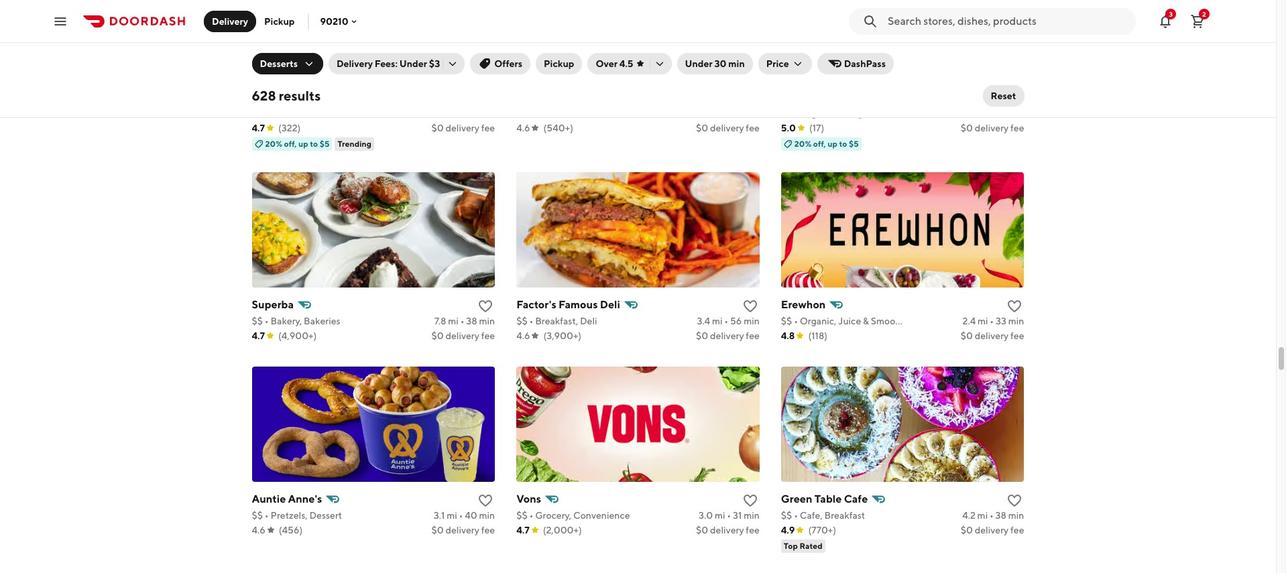 Task type: describe. For each thing, give the bounding box(es) containing it.
brady's
[[252, 90, 289, 103]]

7.8
[[435, 316, 447, 327]]

(770+)
[[809, 525, 837, 536]]

• left 40
[[459, 510, 463, 521]]

offers
[[495, 58, 523, 69]]

delivery for vons
[[711, 525, 745, 536]]

628 results
[[252, 88, 321, 103]]

3.4 for 3.4 mi • 30 min
[[962, 108, 975, 119]]

$$ for green table cafe
[[782, 510, 793, 521]]

• left 56
[[725, 316, 729, 327]]

30 inside button
[[715, 58, 727, 69]]

$​0 down 8.0
[[432, 123, 444, 133]]

• up 4.8
[[795, 316, 798, 327]]

fee for green table cafe
[[1011, 525, 1025, 536]]

bakery,
[[271, 316, 302, 327]]

green
[[782, 493, 813, 506]]

$​0 for auntie anne's
[[432, 525, 444, 536]]

4.6 for factor's famous deli
[[517, 331, 530, 341]]

4.9 for 4.9
[[782, 525, 795, 536]]

• down "vons"
[[530, 510, 534, 521]]

$$ down 628
[[252, 108, 263, 119]]

0 horizontal spatial pickup button
[[256, 10, 303, 32]]

1 off, from the left
[[284, 139, 297, 149]]

• down 'brady's'
[[265, 108, 269, 119]]

3.1 mi • 40 min
[[434, 510, 495, 521]]

56
[[731, 316, 742, 327]]

90210 button
[[320, 16, 359, 27]]

4.7 for superba
[[252, 331, 265, 341]]

(3,900+)
[[544, 331, 582, 341]]

1 horizontal spatial pickup button
[[536, 53, 583, 74]]

$$ for factor's famous deli
[[517, 316, 528, 327]]

1 to from the left
[[310, 139, 318, 149]]

green table cafe
[[782, 493, 868, 506]]

results
[[279, 88, 321, 103]]

$​0 delivery fee for factor's famous deli
[[696, 331, 760, 341]]

$​0 delivery fee down '4.9 mi • 32 min'
[[696, 123, 760, 133]]

mi left 32
[[714, 108, 724, 119]]

5.0
[[782, 123, 796, 133]]

(17)
[[810, 123, 825, 133]]

$​0 down 3.4 mi • 30 min
[[961, 123, 974, 133]]

$​0 for superba
[[432, 331, 444, 341]]

organic,
[[800, 316, 837, 327]]

famous
[[559, 298, 598, 311]]

2 20% off, up to $5 from the left
[[795, 139, 859, 149]]

$$ for auntie anne's
[[252, 510, 263, 521]]

click to add this store to your saved list image for factor's famous deli
[[743, 298, 759, 314]]

delivery fees: under $3
[[337, 58, 440, 69]]

gluten-
[[868, 108, 902, 119]]

desserts
[[260, 58, 298, 69]]

top rated
[[784, 541, 823, 551]]

• down superba
[[265, 316, 269, 327]]

min for 3.4 mi • 30 min
[[1009, 108, 1025, 119]]

3.4 mi • 56 min
[[697, 316, 760, 327]]

$​0 for vons
[[696, 525, 709, 536]]

$​0 delivery fee for auntie anne's
[[432, 525, 495, 536]]

4.5
[[620, 58, 634, 69]]

over 4.5
[[596, 58, 634, 69]]

$
[[517, 108, 522, 119]]

delivery for factor's famous deli
[[711, 331, 745, 341]]

• left 34
[[461, 108, 465, 119]]

$$ up 5.0
[[782, 108, 793, 119]]

rated
[[800, 541, 823, 551]]

under 30 min
[[685, 58, 745, 69]]

dashpass button
[[818, 53, 894, 74]]

breakfast,
[[536, 316, 578, 327]]

2.4
[[963, 316, 976, 327]]

min for 3.4 mi • 56 min
[[744, 316, 760, 327]]

dessert for $$ • pretzels, dessert
[[310, 510, 342, 521]]

reset button
[[983, 85, 1025, 107]]

auntie anne's
[[252, 493, 322, 506]]

1 vertical spatial deli
[[580, 316, 598, 327]]

(2,000+)
[[543, 525, 582, 536]]

1 20% off, up to $5 from the left
[[265, 139, 330, 149]]

price button
[[759, 53, 812, 74]]

90210
[[320, 16, 349, 27]]

auntie
[[252, 493, 286, 506]]

38 for superba
[[467, 316, 478, 327]]

factor's famous deli
[[517, 298, 621, 311]]

fee for erewhon
[[1011, 331, 1025, 341]]

$$ • pretzels, dessert
[[252, 510, 342, 521]]

(4,900+)
[[278, 331, 317, 341]]

• right $
[[524, 108, 528, 119]]

pretzels,
[[271, 510, 308, 521]]

• down reset
[[989, 108, 993, 119]]

$$ for vons
[[517, 510, 528, 521]]

628
[[252, 88, 276, 103]]

smoothie
[[871, 316, 913, 327]]

• down factor's
[[530, 316, 534, 327]]

$​0 for factor's famous deli
[[696, 331, 709, 341]]

vegan
[[800, 108, 828, 119]]

1 vertical spatial 30
[[995, 108, 1007, 119]]

offers button
[[471, 53, 531, 74]]

(456)
[[279, 525, 303, 536]]

reset
[[991, 91, 1017, 101]]

fee for vons
[[746, 525, 760, 536]]

$​0 down '4.9 mi • 32 min'
[[696, 123, 709, 133]]

$3
[[429, 58, 440, 69]]

click to add this store to your saved list image for auntie anne's
[[478, 493, 494, 509]]

40
[[465, 510, 478, 521]]

38 for green table cafe
[[996, 510, 1007, 521]]

juice
[[839, 316, 862, 327]]

bakeries
[[304, 316, 341, 327]]

2 up from the left
[[828, 139, 838, 149]]

breakfast
[[825, 510, 866, 521]]

desserts button
[[252, 53, 323, 74]]

erewhon
[[782, 298, 826, 311]]

friendly,
[[830, 108, 866, 119]]

$​0 for green table cafe
[[961, 525, 974, 536]]

7.8 mi • 38 min
[[435, 316, 495, 327]]

fee down 8.0 mi • 34 min
[[482, 123, 495, 133]]

$$ • vegan friendly, gluten-free
[[782, 108, 921, 119]]

delivery down 3.4 mi • 30 min
[[975, 123, 1009, 133]]

min for 7.8 mi • 38 min
[[479, 316, 495, 327]]

pizza,
[[530, 108, 555, 119]]

33
[[996, 316, 1007, 327]]

open menu image
[[52, 13, 68, 29]]

delivery down 8.0 mi • 34 min
[[446, 123, 480, 133]]

mi right 8.0
[[448, 108, 459, 119]]

price
[[767, 58, 790, 69]]

min for 3.0 mi • 31 min
[[744, 510, 760, 521]]

$ • pizza, italian
[[517, 108, 583, 119]]

convenience
[[574, 510, 630, 521]]

$​0 delivery fee for green table cafe
[[961, 525, 1025, 536]]

• up 5.0
[[795, 108, 798, 119]]

cafe
[[845, 493, 868, 506]]

italian
[[557, 108, 583, 119]]

2.4 mi • 33 min
[[963, 316, 1025, 327]]

fee down 3.4 mi • 30 min
[[1011, 123, 1025, 133]]

superba
[[252, 298, 294, 311]]

$​0 delivery fee for erewhon
[[961, 331, 1025, 341]]

4.9 for 4.9 mi • 32 min
[[698, 108, 712, 119]]

click to add this store to your saved list image for erewhon
[[1007, 298, 1024, 314]]

click to add this store to your saved list image for vons
[[743, 493, 759, 509]]

8.0
[[432, 108, 446, 119]]

1 under from the left
[[400, 58, 427, 69]]

2 $5 from the left
[[849, 139, 859, 149]]

$$ for erewhon
[[782, 316, 793, 327]]



Task type: locate. For each thing, give the bounding box(es) containing it.
min right 4.2
[[1009, 510, 1025, 521]]

min for 8.0 mi • 34 min
[[479, 108, 495, 119]]

0 horizontal spatial 20% off, up to $5
[[265, 139, 330, 149]]

1 vertical spatial pickup
[[544, 58, 575, 69]]

min
[[729, 58, 745, 69], [479, 108, 495, 119], [744, 108, 760, 119], [1009, 108, 1025, 119], [479, 316, 495, 327], [744, 316, 760, 327], [1009, 316, 1025, 327], [479, 510, 495, 521], [744, 510, 760, 521], [1009, 510, 1025, 521]]

pickup left over
[[544, 58, 575, 69]]

4.7 down superba
[[252, 331, 265, 341]]

1 horizontal spatial 3.4
[[962, 108, 975, 119]]

mi for erewhon
[[978, 316, 989, 327]]

$​0 down 3.4 mi • 56 min
[[696, 331, 709, 341]]

min right 31
[[744, 510, 760, 521]]

• left 31
[[728, 510, 731, 521]]

2 off, from the left
[[814, 139, 826, 149]]

1 vertical spatial click to add this store to your saved list image
[[478, 298, 494, 314]]

4.6
[[517, 123, 530, 133], [517, 331, 530, 341], [252, 525, 266, 536]]

cookies,
[[271, 108, 308, 119]]

$$ • organic, juice & smoothie
[[782, 316, 913, 327]]

Store search: begin typing to search for stores available on DoorDash text field
[[888, 14, 1129, 29]]

0 vertical spatial 38
[[467, 316, 478, 327]]

click to add this store to your saved list image up the 2.4 mi • 33 min
[[1007, 298, 1024, 314]]

$​0 delivery fee down 3.0 mi • 31 min
[[696, 525, 760, 536]]

1 horizontal spatial under
[[685, 58, 713, 69]]

click to add this store to your saved list image up 4.2 mi • 38 min
[[1007, 493, 1024, 509]]

1 up from the left
[[299, 139, 308, 149]]

$$
[[252, 108, 263, 119], [782, 108, 793, 119], [252, 316, 263, 327], [517, 316, 528, 327], [782, 316, 793, 327], [252, 510, 263, 521], [517, 510, 528, 521], [782, 510, 793, 521]]

30
[[715, 58, 727, 69], [995, 108, 1007, 119]]

to
[[310, 139, 318, 149], [840, 139, 848, 149]]

pickup button up desserts
[[256, 10, 303, 32]]

1 horizontal spatial to
[[840, 139, 848, 149]]

$​0 delivery fee for vons
[[696, 525, 760, 536]]

2 button
[[1185, 8, 1212, 35]]

32
[[732, 108, 742, 119]]

4.7 for vons
[[517, 525, 530, 536]]

mi right 3.1
[[447, 510, 457, 521]]

min right 34
[[479, 108, 495, 119]]

delivery down 3.0 mi • 31 min
[[711, 525, 745, 536]]

min right 7.8
[[479, 316, 495, 327]]

4.6 left (456) at the left bottom of page
[[252, 525, 266, 536]]

fee down 7.8 mi • 38 min
[[482, 331, 495, 341]]

pickup up desserts
[[264, 16, 295, 27]]

free
[[902, 108, 921, 119]]

0 vertical spatial delivery
[[212, 16, 248, 27]]

8.0 mi • 34 min
[[432, 108, 495, 119]]

0 horizontal spatial 30
[[715, 58, 727, 69]]

delivery for delivery fees: under $3
[[337, 58, 373, 69]]

4.9 mi • 32 min
[[698, 108, 760, 119]]

0 vertical spatial dessert
[[310, 108, 342, 119]]

3.4 right free at the top of page
[[962, 108, 975, 119]]

• left 32
[[726, 108, 730, 119]]

mi right 2.4
[[978, 316, 989, 327]]

&
[[864, 316, 870, 327]]

min for 3.1 mi • 40 min
[[479, 510, 495, 521]]

click to add this store to your saved list image for green table cafe
[[1007, 493, 1024, 509]]

mi left 56
[[713, 316, 723, 327]]

delivery for erewhon
[[975, 331, 1009, 341]]

dashpass
[[845, 58, 886, 69]]

3.4 mi • 30 min
[[962, 108, 1025, 119]]

bakery
[[291, 90, 326, 103]]

delivery down '4.9 mi • 32 min'
[[711, 123, 745, 133]]

grocery,
[[536, 510, 572, 521]]

1 horizontal spatial deli
[[600, 298, 621, 311]]

4.9 up top
[[782, 525, 795, 536]]

0 horizontal spatial to
[[310, 139, 318, 149]]

vons
[[517, 493, 541, 506]]

$​0 delivery fee for superba
[[432, 331, 495, 341]]

off, down (17) at the right top
[[814, 139, 826, 149]]

3.0 mi • 31 min
[[699, 510, 760, 521]]

fee down '4.9 mi • 32 min'
[[746, 123, 760, 133]]

0 vertical spatial deli
[[600, 298, 621, 311]]

38
[[467, 316, 478, 327], [996, 510, 1007, 521]]

$$ • cafe, breakfast
[[782, 510, 866, 521]]

1 vertical spatial 4.7
[[252, 331, 265, 341]]

over 4.5 button
[[588, 53, 672, 74]]

fee down the 2.4 mi • 33 min
[[1011, 331, 1025, 341]]

1 vertical spatial 4.9
[[782, 525, 795, 536]]

3.1
[[434, 510, 445, 521]]

$5 left trending
[[320, 139, 330, 149]]

0 horizontal spatial 4.9
[[698, 108, 712, 119]]

cafe,
[[800, 510, 823, 521]]

fee for superba
[[482, 331, 495, 341]]

deli
[[600, 298, 621, 311], [580, 316, 598, 327]]

min for 2.4 mi • 33 min
[[1009, 316, 1025, 327]]

34
[[466, 108, 478, 119]]

• right 7.8
[[461, 316, 465, 327]]

0 vertical spatial pickup button
[[256, 10, 303, 32]]

trending
[[338, 139, 372, 149]]

20%
[[265, 139, 282, 149], [795, 139, 812, 149]]

$​0 down 7.8
[[432, 331, 444, 341]]

$​0 down 4.2
[[961, 525, 974, 536]]

1 horizontal spatial 4.9
[[782, 525, 795, 536]]

2 vertical spatial 4.6
[[252, 525, 266, 536]]

1 horizontal spatial 20%
[[795, 139, 812, 149]]

fee
[[482, 123, 495, 133], [746, 123, 760, 133], [1011, 123, 1025, 133], [482, 331, 495, 341], [746, 331, 760, 341], [1011, 331, 1025, 341], [482, 525, 495, 536], [746, 525, 760, 536], [1011, 525, 1025, 536]]

$$ down superba
[[252, 316, 263, 327]]

1 vertical spatial dessert
[[310, 510, 342, 521]]

30 up '4.9 mi • 32 min'
[[715, 58, 727, 69]]

min left price
[[729, 58, 745, 69]]

delivery down 7.8 mi • 38 min
[[446, 331, 480, 341]]

min for 4.9 mi • 32 min
[[744, 108, 760, 119]]

20% down (17) at the right top
[[795, 139, 812, 149]]

$$ down green
[[782, 510, 793, 521]]

delivery for delivery
[[212, 16, 248, 27]]

4.6 down $
[[517, 123, 530, 133]]

click to add this store to your saved list image for superba
[[478, 298, 494, 314]]

mi for superba
[[448, 316, 459, 327]]

to down $$ • cookies, dessert at top left
[[310, 139, 318, 149]]

delivery for superba
[[446, 331, 480, 341]]

0 horizontal spatial deli
[[580, 316, 598, 327]]

min for 4.2 mi • 38 min
[[1009, 510, 1025, 521]]

delivery button
[[204, 10, 256, 32]]

mi down 'reset' button
[[977, 108, 987, 119]]

pickup for left pickup button
[[264, 16, 295, 27]]

click to add this store to your saved list image up 3.1 mi • 40 min
[[478, 493, 494, 509]]

4.2
[[963, 510, 976, 521]]

under inside button
[[685, 58, 713, 69]]

0 horizontal spatial 3.4
[[697, 316, 711, 327]]

mi right 4.2
[[978, 510, 988, 521]]

under up '4.9 mi • 32 min'
[[685, 58, 713, 69]]

1 horizontal spatial pickup
[[544, 58, 575, 69]]

factor's
[[517, 298, 557, 311]]

1 vertical spatial delivery
[[337, 58, 373, 69]]

delivery down 3.1 mi • 40 min
[[446, 525, 480, 536]]

brady's bakery
[[252, 90, 326, 103]]

2 under from the left
[[685, 58, 713, 69]]

fees:
[[375, 58, 398, 69]]

1 horizontal spatial delivery
[[337, 58, 373, 69]]

1 $5 from the left
[[320, 139, 330, 149]]

fee for factor's famous deli
[[746, 331, 760, 341]]

$​0 delivery fee down 4.2 mi • 38 min
[[961, 525, 1025, 536]]

• left "33"
[[991, 316, 995, 327]]

1 vertical spatial 3.4
[[697, 316, 711, 327]]

4.7
[[252, 123, 265, 133], [252, 331, 265, 341], [517, 525, 530, 536]]

$​0 down 3.0
[[696, 525, 709, 536]]

0 vertical spatial 4.9
[[698, 108, 712, 119]]

• left cafe,
[[795, 510, 798, 521]]

1 horizontal spatial off,
[[814, 139, 826, 149]]

0 horizontal spatial 38
[[467, 316, 478, 327]]

20% down (322)
[[265, 139, 282, 149]]

4.7 down "vons"
[[517, 525, 530, 536]]

0 horizontal spatial off,
[[284, 139, 297, 149]]

0 horizontal spatial up
[[299, 139, 308, 149]]

1 horizontal spatial $5
[[849, 139, 859, 149]]

0 horizontal spatial 20%
[[265, 139, 282, 149]]

$$ • bakery, bakeries
[[252, 316, 341, 327]]

1 20% from the left
[[265, 139, 282, 149]]

2 vertical spatial click to add this store to your saved list image
[[1007, 493, 1024, 509]]

4.8
[[782, 331, 795, 341]]

2 vertical spatial 4.7
[[517, 525, 530, 536]]

fee down 3.0 mi • 31 min
[[746, 525, 760, 536]]

notification bell image
[[1158, 13, 1174, 29]]

pickup button
[[256, 10, 303, 32], [536, 53, 583, 74]]

1 horizontal spatial 38
[[996, 510, 1007, 521]]

$​0
[[432, 123, 444, 133], [696, 123, 709, 133], [961, 123, 974, 133], [432, 331, 444, 341], [696, 331, 709, 341], [961, 331, 974, 341], [432, 525, 444, 536], [696, 525, 709, 536], [961, 525, 974, 536]]

under 30 min button
[[677, 53, 753, 74]]

click to add this store to your saved list image up 7.8 mi • 38 min
[[478, 298, 494, 314]]

$​0 delivery fee down 7.8 mi • 38 min
[[432, 331, 495, 341]]

delivery for green table cafe
[[975, 525, 1009, 536]]

fee down 3.4 mi • 56 min
[[746, 331, 760, 341]]

0 vertical spatial 4.6
[[517, 123, 530, 133]]

min inside under 30 min button
[[729, 58, 745, 69]]

(118)
[[809, 331, 828, 341]]

$​0 delivery fee down 8.0 mi • 34 min
[[432, 123, 495, 133]]

to down friendly,
[[840, 139, 848, 149]]

0 vertical spatial 3.4
[[962, 108, 975, 119]]

$$ down "vons"
[[517, 510, 528, 521]]

$​0 delivery fee down 3.4 mi • 56 min
[[696, 331, 760, 341]]

$$ down factor's
[[517, 316, 528, 327]]

delivery for auntie anne's
[[446, 525, 480, 536]]

(540+)
[[544, 123, 574, 133]]

31
[[733, 510, 742, 521]]

up
[[299, 139, 308, 149], [828, 139, 838, 149]]

1 horizontal spatial 30
[[995, 108, 1007, 119]]

under
[[400, 58, 427, 69], [685, 58, 713, 69]]

• down "auntie"
[[265, 510, 269, 521]]

delivery down 3.4 mi • 56 min
[[711, 331, 745, 341]]

3.0
[[699, 510, 713, 521]]

$$ • cookies, dessert
[[252, 108, 342, 119]]

min right 32
[[744, 108, 760, 119]]

1 horizontal spatial up
[[828, 139, 838, 149]]

0 horizontal spatial delivery
[[212, 16, 248, 27]]

4.7 left (322)
[[252, 123, 265, 133]]

2
[[1203, 10, 1207, 18]]

3 items, open order cart image
[[1190, 13, 1206, 29]]

deli right famous
[[600, 298, 621, 311]]

4.6 for auntie anne's
[[252, 525, 266, 536]]

2 dessert from the top
[[310, 510, 342, 521]]

mi right 3.0
[[715, 510, 726, 521]]

$​0 for erewhon
[[961, 331, 974, 341]]

min right 56
[[744, 316, 760, 327]]

3.4 left 56
[[697, 316, 711, 327]]

$​0 delivery fee
[[432, 123, 495, 133], [696, 123, 760, 133], [961, 123, 1025, 133], [432, 331, 495, 341], [696, 331, 760, 341], [961, 331, 1025, 341], [432, 525, 495, 536], [696, 525, 760, 536], [961, 525, 1025, 536]]

mi for auntie anne's
[[447, 510, 457, 521]]

dessert
[[310, 108, 342, 119], [310, 510, 342, 521]]

off, down (322)
[[284, 139, 297, 149]]

• right 4.2
[[990, 510, 994, 521]]

3.4 for 3.4 mi • 56 min
[[697, 316, 711, 327]]

dessert down bakery
[[310, 108, 342, 119]]

mi
[[448, 108, 459, 119], [714, 108, 724, 119], [977, 108, 987, 119], [448, 316, 459, 327], [713, 316, 723, 327], [978, 316, 989, 327], [447, 510, 457, 521], [715, 510, 726, 521], [978, 510, 988, 521]]

pickup button left over
[[536, 53, 583, 74]]

click to add this store to your saved list image
[[743, 298, 759, 314], [1007, 298, 1024, 314], [478, 493, 494, 509], [743, 493, 759, 509]]

$$ • breakfast, deli
[[517, 316, 598, 327]]

$5 down $$ • vegan friendly, gluten-free
[[849, 139, 859, 149]]

$​0 down 3.1
[[432, 525, 444, 536]]

$​0 down 2.4
[[961, 331, 974, 341]]

pickup for the right pickup button
[[544, 58, 575, 69]]

$​0 delivery fee down the 2.4 mi • 33 min
[[961, 331, 1025, 341]]

4.2 mi • 38 min
[[963, 510, 1025, 521]]

0 vertical spatial 4.7
[[252, 123, 265, 133]]

delivery down 4.2 mi • 38 min
[[975, 525, 1009, 536]]

mi for vons
[[715, 510, 726, 521]]

0 horizontal spatial $5
[[320, 139, 330, 149]]

3
[[1170, 10, 1173, 18]]

0 vertical spatial click to add this store to your saved list image
[[1007, 90, 1024, 106]]

fee for auntie anne's
[[482, 525, 495, 536]]

mi for green table cafe
[[978, 510, 988, 521]]

over
[[596, 58, 618, 69]]

under left $3
[[400, 58, 427, 69]]

1 vertical spatial 38
[[996, 510, 1007, 521]]

min right 40
[[479, 510, 495, 521]]

2 to from the left
[[840, 139, 848, 149]]

delivery
[[446, 123, 480, 133], [711, 123, 745, 133], [975, 123, 1009, 133], [446, 331, 480, 341], [711, 331, 745, 341], [975, 331, 1009, 341], [446, 525, 480, 536], [711, 525, 745, 536], [975, 525, 1009, 536]]

2 20% from the left
[[795, 139, 812, 149]]

min down 'reset' button
[[1009, 108, 1025, 119]]

anne's
[[288, 493, 322, 506]]

dessert for $$ • cookies, dessert
[[310, 108, 342, 119]]

0 horizontal spatial pickup
[[264, 16, 295, 27]]

1 vertical spatial pickup button
[[536, 53, 583, 74]]

deli down famous
[[580, 316, 598, 327]]

up down friendly,
[[828, 139, 838, 149]]

mi for factor's famous deli
[[713, 316, 723, 327]]

0 vertical spatial 30
[[715, 58, 727, 69]]

1 horizontal spatial 20% off, up to $5
[[795, 139, 859, 149]]

4.6 down factor's
[[517, 331, 530, 341]]

fee down 4.2 mi • 38 min
[[1011, 525, 1025, 536]]

click to add this store to your saved list image
[[1007, 90, 1024, 106], [478, 298, 494, 314], [1007, 493, 1024, 509]]

(322)
[[278, 123, 301, 133]]

1 dessert from the top
[[310, 108, 342, 119]]

1 vertical spatial 4.6
[[517, 331, 530, 341]]

0 vertical spatial pickup
[[264, 16, 295, 27]]

0 horizontal spatial under
[[400, 58, 427, 69]]

$​0 delivery fee down 3.4 mi • 30 min
[[961, 123, 1025, 133]]

$$ for superba
[[252, 316, 263, 327]]

delivery inside button
[[212, 16, 248, 27]]



Task type: vqa. For each thing, say whether or not it's contained in the screenshot.


